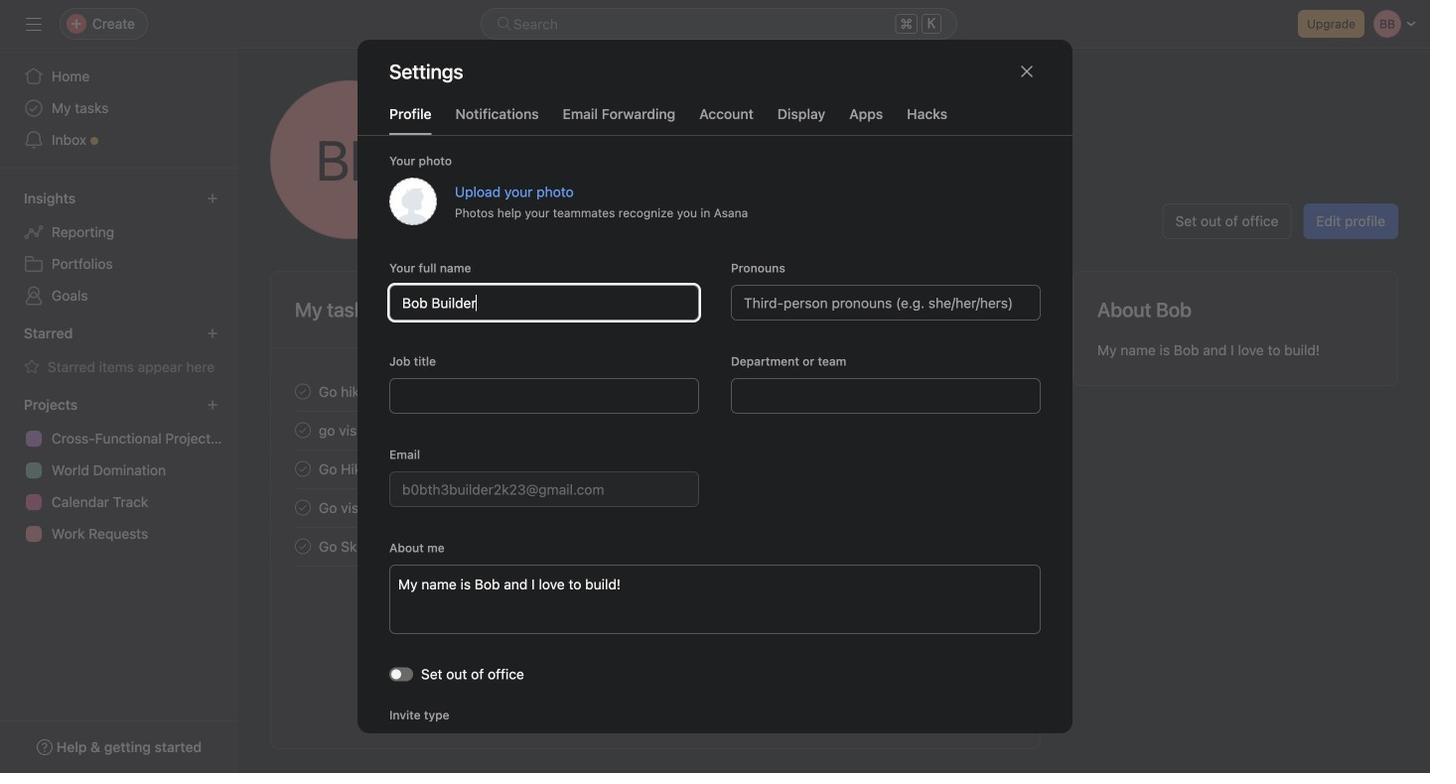 Task type: vqa. For each thing, say whether or not it's contained in the screenshot.
I usually work from 9am-5pm PST. Feel free to assign me a task with a due date anytime. Also, I love dogs! Text Field
yes



Task type: locate. For each thing, give the bounding box(es) containing it.
Mark complete checkbox
[[291, 458, 315, 481]]

list item
[[271, 373, 1040, 411], [271, 411, 1040, 450]]

I usually work from 9am-5pm PST. Feel free to assign me a task with a due date anytime. Also, I love dogs! text field
[[389, 565, 1041, 635]]

dialog
[[358, 40, 1073, 774]]

global element
[[0, 49, 238, 168]]

hide sidebar image
[[26, 16, 42, 32]]

1 list item from the top
[[271, 373, 1040, 411]]

3 mark complete checkbox from the top
[[291, 496, 315, 520]]

Mark complete checkbox
[[291, 380, 315, 404], [291, 419, 315, 443], [291, 496, 315, 520], [291, 535, 315, 559]]

2 vertical spatial mark complete image
[[291, 535, 315, 559]]

1 vertical spatial mark complete image
[[291, 496, 315, 520]]

mark complete image for first list item from the top
[[291, 380, 315, 404]]

0 vertical spatial mark complete image
[[291, 380, 315, 404]]

2 mark complete checkbox from the top
[[291, 419, 315, 443]]

1 mark complete image from the top
[[291, 380, 315, 404]]

2 list item from the top
[[271, 411, 1040, 450]]

insights element
[[0, 181, 238, 316]]

None text field
[[389, 285, 699, 321], [389, 379, 699, 414], [731, 379, 1041, 414], [389, 472, 699, 508], [389, 285, 699, 321], [389, 379, 699, 414], [731, 379, 1041, 414], [389, 472, 699, 508]]

mark complete image
[[291, 458, 315, 481], [291, 496, 315, 520], [291, 535, 315, 559]]

2 mark complete image from the top
[[291, 419, 315, 443]]

projects element
[[0, 387, 238, 554]]

settings tab list
[[358, 103, 1073, 136]]

mark complete image
[[291, 380, 315, 404], [291, 419, 315, 443]]

switch
[[389, 668, 413, 682]]

1 mark complete checkbox from the top
[[291, 380, 315, 404]]

0 vertical spatial mark complete image
[[291, 458, 315, 481]]

4 mark complete checkbox from the top
[[291, 535, 315, 559]]

1 vertical spatial mark complete image
[[291, 419, 315, 443]]



Task type: describe. For each thing, give the bounding box(es) containing it.
starred element
[[0, 316, 238, 387]]

mark complete image for 2nd list item from the top
[[291, 419, 315, 443]]

upload new photo image
[[389, 178, 437, 226]]

close this dialog image
[[1019, 64, 1035, 79]]

2 mark complete image from the top
[[291, 496, 315, 520]]

Third-person pronouns (e.g. she/her/hers) text field
[[731, 285, 1041, 321]]

1 mark complete image from the top
[[291, 458, 315, 481]]

3 mark complete image from the top
[[291, 535, 315, 559]]



